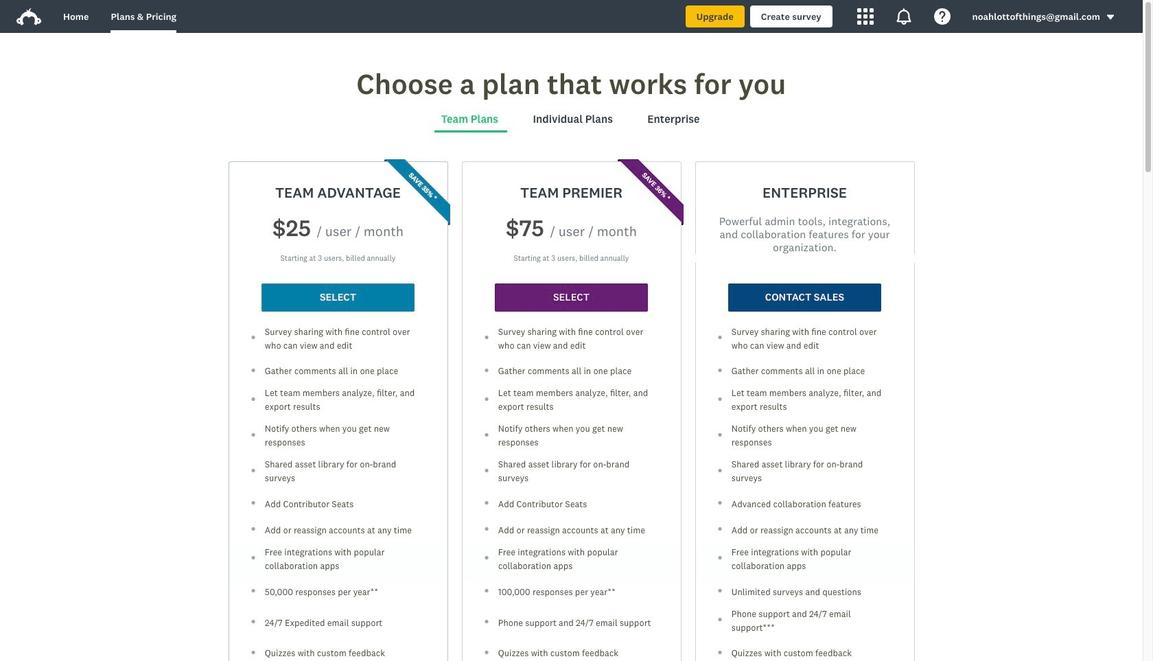 Task type: locate. For each thing, give the bounding box(es) containing it.
2 products icon image from the left
[[896, 8, 912, 25]]

1 products icon image from the left
[[857, 8, 874, 25]]

0 horizontal spatial products icon image
[[857, 8, 874, 25]]

products icon image
[[857, 8, 874, 25], [896, 8, 912, 25]]

1 horizontal spatial products icon image
[[896, 8, 912, 25]]



Task type: vqa. For each thing, say whether or not it's contained in the screenshot.
Search image
no



Task type: describe. For each thing, give the bounding box(es) containing it.
surveymonkey logo image
[[16, 8, 41, 25]]

dropdown arrow image
[[1106, 13, 1116, 22]]

help icon image
[[934, 8, 951, 25]]



